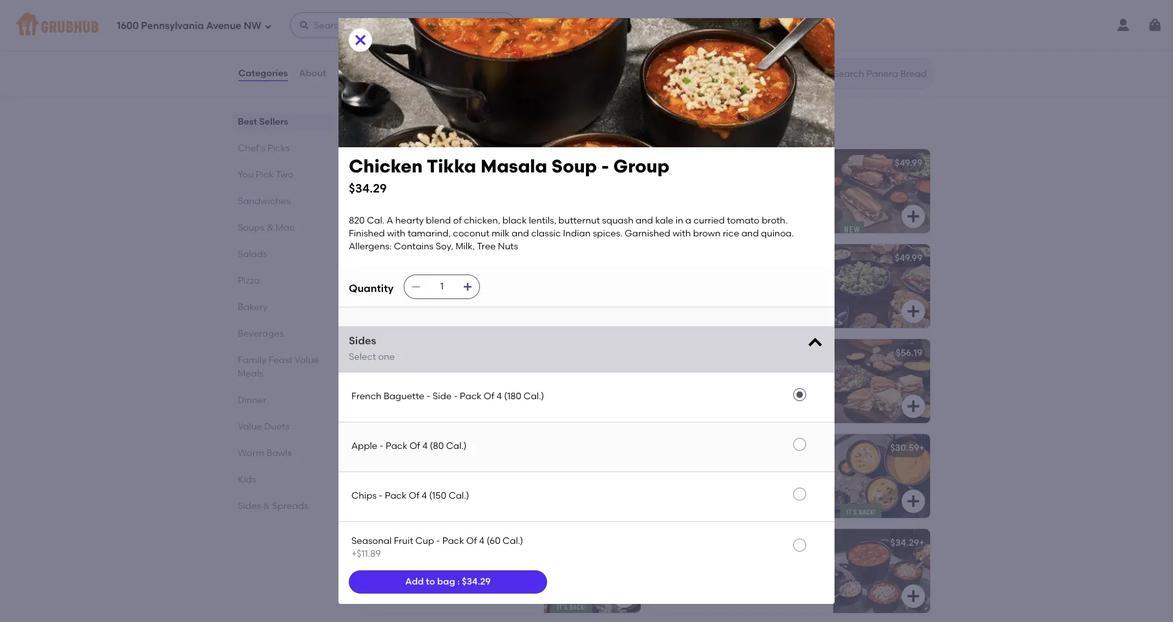 Task type: vqa. For each thing, say whether or not it's contained in the screenshot.
Dinner
yes



Task type: describe. For each thing, give the bounding box(es) containing it.
4 right $43.69
[[659, 158, 665, 169]]

- inside "seasonal fruit cup - pack of 4 (60 cal.) +$11.89"
[[436, 535, 440, 546]]

of inside "seasonal fruit cup - pack of 4 (60 cal.) +$11.89"
[[466, 535, 477, 546]]

pack inside "seasonal fruit cup - pack of 4 (60 cal.) +$11.89"
[[442, 535, 464, 546]]

6. inside a meal to feed the whole family. including any 4 toasted baguettes, 1 group soup or group mac & cheese, and 1 whole salad. serves 4-6.
[[781, 216, 788, 227]]

a
[[686, 215, 692, 226]]

4 up baguette,
[[698, 379, 703, 390]]

whole up tamarind,
[[395, 216, 421, 227]]

juice.
[[481, 35, 504, 46]]

chicken for chicken tikka masala soup - group $34.29
[[349, 155, 423, 177]]

of left (80
[[410, 441, 420, 452]]

quinoa.
[[761, 228, 794, 239]]

the for a meal to feed the whole family. includes 4 half sandwiches, 1 whole salad, 1 quart of soup, 1 whole french baguette, and 4 chocolate chippers. serves 4-6.
[[725, 366, 740, 377]]

soups & mac
[[238, 222, 295, 233]]

half for baguette.
[[416, 474, 434, 485]]

meals inside 'tab'
[[238, 368, 263, 379]]

baguettes, for 4 toasted baguette family feast
[[765, 189, 812, 200]]

warm bowls tab
[[238, 447, 328, 460]]

chocolate inside a meal to feed the whole family. includes 4 half sandwiches, 1 whole salad, 1 quart of soup, 1 whole french baguette, and 4 chocolate chippers. serves 4-6.
[[764, 406, 810, 417]]

serves inside a meal to feed the whole family. including any 3 toasted baguettes, 1 group soup or group mac & cheese, and 1 whole salad. serves 4-6.
[[451, 216, 480, 227]]

blend
[[426, 215, 451, 226]]

select
[[349, 352, 376, 363]]

cheese, for a meal to feed the whole family. including any 3 toasted baguettes, 1 group soup or group mac & cheese, and 1 whole salad. serves 4-6.
[[492, 202, 526, 213]]

apple - pack of 4 (80 cal.) button
[[339, 422, 835, 471]]

family down 2
[[370, 348, 399, 359]]

a meal to feed the whole family. includes 4 half sandwiches, 1 whole salad, 1 quart of soup, and 1 whole french baguette. serves 4-6.
[[370, 461, 527, 512]]

serves inside a meal to feed the whole family. includes 4 half sandwiches, 1 whole salad, 1 quart of soup, 1 whole french baguette, and 4 chocolate chippers. serves 4-6.
[[704, 419, 732, 430]]

value duets tab
[[238, 420, 328, 434]]

and inside a meal to feed the whole family, including any 3 flatbread pizzas and 2 whole salads. serves 4-6.
[[512, 284, 529, 295]]

4 inside french baguette - side - pack of 4 (180 cal.) button
[[497, 391, 502, 402]]

4- inside a meal to feed the whole family, including 4 half sandwiches, 1 whole salad, 1 group soup and 1 whole french baguette. serves 4-6.
[[478, 406, 487, 417]]

6. inside 'a meal to feed the whole family. includes 4 half sandwiches, 1 whole salad, 1 quart of soup, and 1 whole french baguette. serves 4-6.'
[[487, 501, 494, 512]]

the for a meal to feed the whole family. including any 4 toasted baguettes, 1 group soup or group mac & cheese, and 1 whole salad. serves 4-6.
[[725, 176, 740, 187]]

4 inside chips - pack of 4 (150 cal.) button
[[422, 491, 427, 502]]

the for a meal to feed the whole family, including 4 half sandwiches, 1 whole salad, 1 group soup and 1 whole french baguette. serves 4-6.
[[436, 366, 450, 377]]

with
[[759, 348, 780, 359]]

or for 3
[[422, 202, 431, 213]]

feed for a meal to feed the whole family. including any 3 toasted baguettes, 1 group soup or group mac & cheese, and 1 whole salad. serves 4-6.
[[414, 176, 434, 187]]

a inside 820 cal. a hearty blend of chicken, black lentils, butternut squash and kale in a curried tomato broth. finished with tamarind, coconut milk and classic indian spices. garnished with brown rice and quinoa. allergens: contains soy, milk, tree nuts
[[387, 215, 393, 226]]

french inside a meal to feed the whole family, including 4 half sandwiches, 1 whole salad, 1 group soup and 1 whole french baguette. serves 4-6.
[[370, 406, 400, 417]]

turkey
[[370, 538, 398, 549]]

baguette,
[[691, 406, 735, 417]]

pack right side at the bottom of page
[[460, 391, 482, 402]]

allergens: for 160
[[370, 48, 413, 59]]

4- inside a meal to feed the whole family. including any 4 toasted baguettes, 1 group soup or group mac & cheese, and 1 whole salad. serves 4-6.
[[772, 216, 781, 227]]

and down the 'tomato'
[[742, 228, 759, 239]]

picks
[[268, 143, 290, 154]]

fruit
[[394, 535, 413, 546]]

meal for a meal to feed the whole family. includes 4 half sandwiches, 1 whole salad, 1 quart of soup, 1 whole french baguette, and 4 chocolate chippers. serves 4-6.
[[668, 366, 690, 377]]

of for a meal to feed the whole family. includes 4 half sandwiches, 1 whole salad, 1 quart of soup, and 1 whole french baguette. serves 4-6.
[[433, 487, 442, 498]]

including for a meal to feed the whole family, including 4 half sandwiches, 1 whole salad, 1 group soup, 1 whole french baguette and 4 chocolate chipper cookies. serves 4-6.
[[659, 284, 699, 295]]

serves inside 'a meal to feed the whole family. includes 4 half sandwiches, 1 whole salad, 1 quart of soup, and 1 whole french baguette. serves 4-6.'
[[447, 501, 476, 512]]

4 inside 'a meal to feed the whole family. includes 4 half sandwiches, 1 whole salad, 1 quart of soup, and 1 whole french baguette. serves 4-6.'
[[408, 474, 414, 485]]

toasted up a
[[667, 158, 702, 169]]

premium family feast image
[[544, 434, 641, 518]]

feed for a meal to feed the whole family, including 4 half sandwiches, 1 whole salad, 1 group soup, 1 whole french baguette and 4 chocolate chipper cookies. serves 4-6.
[[703, 271, 723, 282]]

cal.) right (150
[[449, 491, 469, 502]]

4 inside apple - pack of 4 (80 cal.) button
[[423, 441, 428, 452]]

baguette
[[659, 311, 700, 322]]

about button
[[298, 50, 327, 97]]

any for a meal to feed the whole family, including any 3 flatbread pizzas and 2 whole salads. serves 4-6.
[[412, 284, 428, 295]]

chicken tikka masala soup - group
[[659, 538, 817, 549]]

family. for a meal to feed the whole family. including any 3 toasted baguettes, 1 group soup or group mac & cheese, and 1 whole salad. serves 4-6.
[[480, 176, 509, 187]]

baguette inside button
[[384, 391, 425, 402]]

serves inside a meal to feed the whole family. including any 4 toasted baguettes, 1 group soup or group mac & cheese, and 1 whole salad. serves 4-6.
[[741, 216, 770, 227]]

bag
[[437, 576, 455, 587]]

tamarind,
[[408, 228, 451, 239]]

family feast value meals inside 'tab'
[[238, 355, 319, 379]]

820
[[349, 215, 365, 226]]

masala for chicken tikka masala soup - group $34.29
[[481, 155, 547, 177]]

bakery tab
[[238, 301, 328, 314]]

dinner tab
[[238, 394, 328, 407]]

chicken tikka masala soup - group $34.29
[[349, 155, 670, 196]]

pack left (80
[[386, 441, 408, 452]]

& inside a meal to feed the whole family. including any 4 toasted baguettes, 1 group soup or group mac & cheese, and 1 whole salad. serves 4-6.
[[773, 202, 780, 213]]

to left bag
[[426, 576, 435, 587]]

garnished
[[625, 228, 671, 239]]

cal.) inside "seasonal fruit cup - pack of 4 (60 cal.) +$11.89"
[[503, 535, 523, 546]]

1600
[[117, 20, 139, 31]]

feast inside family feast value meals 'tab'
[[269, 355, 293, 366]]

4- inside a meal to feed the whole family, including 4 half sandwiches, 1 whole salad, 1 group soup, 1 whole french baguette and 4 chocolate chipper cookies. serves 4-6.
[[730, 324, 739, 335]]

cup
[[416, 535, 434, 546]]

4- inside a meal to feed the whole family. including any 3 toasted baguettes, 1 group soup or group mac & cheese, and 1 whole salad. serves 4-6.
[[482, 216, 491, 227]]

whole down milk,
[[452, 271, 478, 282]]

sandwiches tab
[[238, 195, 328, 208]]

whole down 3 toasted baguette family feast on the left of the page
[[452, 176, 478, 187]]

french inside a meal to feed the whole family. includes 4 half sandwiches, 1 whole salad, 1 quart of soup, 1 whole french baguette, and 4 chocolate chippers. serves 4-6.
[[659, 406, 689, 417]]

0 vertical spatial family feast value meals
[[359, 119, 530, 135]]

whole up french baguette - side - pack of 4 (180 cal.) at the left bottom of the page
[[452, 366, 478, 377]]

1 with from the left
[[387, 228, 406, 239]]

(60
[[487, 535, 501, 546]]

feast down tree
[[480, 253, 505, 264]]

to for a meal to feed the whole family. includes 4 half sandwiches, 1 whole salad, 1 quart of soup, and 1 whole french baguette. serves 4-6.
[[403, 461, 412, 472]]

best sellers tab
[[238, 115, 328, 129]]

organic inside 90 cal. organic apple juice. allergens: none
[[692, 35, 728, 46]]

apple - pack of 4 (80 cal.)
[[352, 441, 467, 452]]

coconut
[[453, 228, 490, 239]]

hearty
[[396, 215, 424, 226]]

- inside "button"
[[423, 538, 427, 549]]

bakery
[[238, 302, 268, 313]]

of for a meal to feed the whole family. includes 4 half sandwiches, 1 whole salad, 1 quart of soup, 1 whole french baguette, and 4 chocolate chippers. serves 4-6.
[[722, 392, 731, 403]]

whole inside a meal to feed the whole family. includes 4 half sandwiches, 1 whole salad, 1 quart of soup, 1 whole french baguette, and 4 chocolate chippers. serves 4-6.
[[742, 366, 768, 377]]

chipper
[[778, 311, 813, 322]]

4 down "soup,"
[[722, 311, 727, 322]]

serves inside a meal to feed the whole family, including any 3 flatbread pizzas and 2 whole salads. serves 4-6.
[[438, 297, 467, 308]]

(180
[[504, 391, 522, 402]]

family down baguette.
[[412, 443, 441, 454]]

+$11.89
[[352, 549, 381, 560]]

chips - pack of 4 (150 cal.)
[[352, 491, 469, 502]]

categories button
[[238, 50, 289, 97]]

kale
[[656, 215, 674, 226]]

salads.
[[405, 297, 436, 308]]

seasonal fruit cup - pack of 4 (60 cal.) +$11.89
[[352, 535, 523, 560]]

quart for baguette,
[[694, 392, 720, 403]]

whole right "soup,"
[[753, 297, 779, 308]]

1 horizontal spatial pizza
[[423, 253, 446, 264]]

and inside a meal to feed the whole family. including any 3 toasted baguettes, 1 group soup or group mac & cheese, and 1 whole salad. serves 4-6.
[[370, 216, 387, 227]]

pizza tab
[[238, 274, 328, 288]]

soups
[[238, 222, 265, 233]]

premium family feast with cookies image
[[834, 339, 931, 423]]

family down reviews "button"
[[359, 119, 405, 135]]

the for a meal to feed the whole family, including any 3 flatbread pizzas and 2 whole salads. serves 4-6.
[[436, 271, 450, 282]]

classic
[[531, 228, 561, 239]]

to for a meal to feed the whole family. including any 3 toasted baguettes, 1 group soup or group mac & cheese, and 1 whole salad. serves 4-6.
[[403, 176, 412, 187]]

baguette.
[[402, 501, 445, 512]]

meal for a meal to feed the whole family. including any 3 toasted baguettes, 1 group soup or group mac & cheese, and 1 whole salad. serves 4-6.
[[378, 176, 401, 187]]

squash
[[748, 443, 781, 454]]

4 toasted baguette family feast image
[[834, 149, 931, 234]]

toasted inside a meal to feed the whole family. including any 4 toasted baguettes, 1 group soup or group mac & cheese, and 1 whole salad. serves 4-6.
[[727, 189, 763, 200]]

family feast value meals tab
[[238, 353, 328, 381]]

soup, for 4
[[733, 392, 758, 403]]

chippers.
[[659, 419, 701, 430]]

warm
[[238, 448, 265, 459]]

premium inside 160 cal. premium orange juice. allergens: none
[[406, 35, 445, 46]]

$34.29 inside the chicken tikka masala soup - group $34.29
[[349, 181, 387, 196]]

a for a meal to feed the whole family, including 4 half sandwiches, 1 whole salad, 1 group soup, 1 whole french baguette and 4 chocolate chipper cookies. serves 4-6.
[[659, 271, 666, 282]]

family up a meal to feed the whole family. includes 4 half sandwiches, 1 whole salad, 1 quart of soup, 1 whole french baguette, and 4 chocolate chippers. serves 4-6.
[[701, 348, 730, 359]]

3 inside a meal to feed the whole family, including any 3 flatbread pizzas and 2 whole salads. serves 4-6.
[[430, 284, 436, 295]]

group inside "button"
[[429, 538, 457, 549]]

pizza inside tab
[[238, 275, 260, 286]]

whole up "soup,"
[[742, 271, 768, 282]]

and inside a meal to feed the whole family, including 4 half sandwiches, 1 whole salad, 1 group soup and 1 whole french baguette. serves 4-6.
[[456, 392, 473, 403]]

2 with from the left
[[673, 228, 691, 239]]

salad, for french
[[370, 392, 396, 403]]

a meal to feed the whole family, including any 3 flatbread pizzas and 2 whole salads. serves 4-6.
[[370, 271, 529, 308]]

any for a meal to feed the whole family. including any 4 toasted baguettes, 1 group soup or group mac & cheese, and 1 whole salad. serves 4-6.
[[702, 189, 718, 200]]

chocolate inside a meal to feed the whole family, including 4 half sandwiches, 1 whole salad, 1 group soup, 1 whole french baguette and 4 chocolate chipper cookies. serves 4-6.
[[729, 311, 776, 322]]

160 cal. premium orange juice. allergens: none
[[370, 35, 504, 59]]

kids tab
[[238, 473, 328, 487]]

feast up 3 toasted baguette family feast on the left of the page
[[408, 119, 445, 135]]

squash
[[602, 215, 634, 226]]

family. for a meal to feed the whole family. including any 4 toasted baguettes, 1 group soup or group mac & cheese, and 1 whole salad. serves 4-6.
[[770, 176, 798, 187]]

half for and
[[705, 379, 723, 390]]

4 up squash
[[756, 406, 762, 417]]

french inside button
[[352, 391, 382, 402]]

+ for $34.29 +
[[920, 538, 925, 549]]

& left mac
[[267, 222, 274, 233]]

3 toasted baguette family feast
[[370, 158, 514, 169]]

of left (150
[[409, 491, 420, 502]]

family inside family feast value meals 'tab'
[[238, 355, 266, 366]]

whole right 2
[[377, 297, 403, 308]]

group for vegetarian autumn squash soup - group
[[814, 443, 842, 454]]

or for 4
[[711, 202, 720, 213]]

beverages tab
[[238, 327, 328, 341]]

and inside a meal to feed the whole family, including 4 half sandwiches, 1 whole salad, 1 group soup, 1 whole french baguette and 4 chocolate chipper cookies. serves 4-6.
[[702, 311, 720, 322]]

soup inside a meal to feed the whole family, including 4 half sandwiches, 1 whole salad, 1 group soup and 1 whole french baguette. serves 4-6.
[[432, 392, 454, 403]]

whole down '4 toasted baguette family feast'
[[742, 176, 768, 187]]

soup for 4
[[688, 202, 709, 213]]

best sellers
[[238, 116, 288, 127]]

best
[[238, 116, 257, 127]]

the for a meal to feed the whole family. includes 4 half sandwiches, 1 whole salad, 1 quart of soup, and 1 whole french baguette. serves 4-6.
[[436, 461, 450, 472]]

and inside 'a meal to feed the whole family. includes 4 half sandwiches, 1 whole salad, 1 quart of soup, and 1 whole french baguette. serves 4-6.'
[[471, 487, 488, 498]]

2 juice from the left
[[726, 16, 751, 27]]

(150
[[429, 491, 447, 502]]

group inside a meal to feed the whole family, including 4 half sandwiches, 1 whole salad, 1 group soup, 1 whole french baguette and 4 chocolate chipper cookies. serves 4-6.
[[693, 297, 720, 308]]

turkey chili - group image
[[544, 529, 641, 613]]

chef's
[[238, 143, 265, 154]]

cal.) right (80
[[446, 441, 467, 452]]

group up blend on the top left of page
[[433, 202, 459, 213]]

$49.99 for a meal to feed the whole family, including 4 half sandwiches, 1 whole salad, 1 group soup, 1 whole french baguette and 4 chocolate chipper cookies. serves 4-6.
[[895, 253, 923, 264]]

whole up chipper
[[790, 284, 816, 295]]

family down milk,
[[449, 253, 478, 264]]

apple inside 90 cal. organic apple juice. allergens: none
[[730, 35, 756, 46]]

toasted up "hearty"
[[377, 158, 413, 169]]

value duets
[[238, 421, 290, 432]]

spices.
[[593, 228, 623, 239]]

tikka for chicken tikka masala soup - group $34.29
[[427, 155, 476, 177]]

rice
[[723, 228, 739, 239]]

group up in
[[659, 202, 685, 213]]

1 vertical spatial $34.29
[[891, 538, 920, 549]]

6. inside a meal to feed the whole family, including 4 half sandwiches, 1 whole salad, 1 group soup and 1 whole french baguette. serves 4-6.
[[487, 406, 495, 417]]

pizzas
[[483, 284, 509, 295]]

nuts
[[498, 241, 518, 252]]

vegetarian autumn squash soup - group
[[659, 443, 842, 454]]

family up a meal to feed the whole family. including any 4 toasted baguettes, 1 group soup or group mac & cheese, and 1 whole salad. serves 4-6.
[[748, 158, 777, 169]]

1 horizontal spatial meals
[[490, 119, 530, 135]]

beverages
[[238, 328, 284, 339]]

seasonal
[[352, 535, 392, 546]]

includes for french
[[370, 474, 406, 485]]

to for a meal to feed the whole family, including 4 half sandwiches, 1 whole salad, 1 group soup and 1 whole french baguette. serves 4-6.
[[403, 366, 412, 377]]

feast up black
[[490, 158, 514, 169]]

(80
[[430, 441, 444, 452]]

family feast image
[[544, 339, 641, 423]]

whole right side at the bottom of page
[[481, 392, 507, 403]]

4 inside a meal to feed the whole family, including 4 half sandwiches, 1 whole salad, 1 group soup and 1 whole french baguette. serves 4-6.
[[412, 379, 417, 390]]

and down black
[[512, 228, 529, 239]]

apple inside button
[[352, 441, 378, 452]]

the for a meal to feed the whole family, including 4 half sandwiches, 1 whole salad, 1 group soup, 1 whole french baguette and 4 chocolate chipper cookies. serves 4-6.
[[725, 271, 740, 282]]

premium for premium family feast
[[370, 443, 409, 454]]

broth.
[[762, 215, 788, 226]]

feast up broth.
[[779, 158, 804, 169]]

family, for 6.
[[480, 271, 509, 282]]

2 horizontal spatial value
[[448, 119, 487, 135]]

chicken,
[[464, 215, 501, 226]]

sides & spreads
[[238, 501, 308, 512]]

$43.69
[[605, 158, 633, 169]]

6. inside a meal to feed the whole family, including 4 half sandwiches, 1 whole salad, 1 group soup, 1 whole french baguette and 4 chocolate chipper cookies. serves 4-6.
[[739, 324, 746, 335]]

group up the 'tomato'
[[722, 202, 748, 213]]

chicken tikka masala soup - group image
[[834, 529, 931, 613]]

3 toasted baguette family feast image
[[544, 149, 641, 234]]

sellers
[[259, 116, 288, 127]]

spreads
[[272, 501, 308, 512]]

family feast
[[370, 348, 426, 359]]

soy,
[[436, 241, 454, 252]]

family, for whole
[[770, 271, 799, 282]]

salads
[[238, 249, 267, 260]]

and up garnished
[[636, 215, 653, 226]]

Input item quantity number field
[[428, 275, 456, 298]]

butternut
[[559, 215, 600, 226]]

3 flatbread pizza family feast image
[[544, 244, 641, 329]]

- inside the chicken tikka masala soup - group $34.29
[[602, 155, 609, 177]]

french inside 'a meal to feed the whole family. includes 4 half sandwiches, 1 whole salad, 1 quart of soup, and 1 whole french baguette. serves 4-6.'
[[370, 501, 400, 512]]

premium for premium family feast with cookies
[[659, 348, 699, 359]]

cookies
[[782, 348, 818, 359]]

feast left with
[[733, 348, 757, 359]]

of inside 820 cal. a hearty blend of chicken, black lentils, butternut squash and kale in a curried tomato broth. finished with tamarind, coconut milk and classic indian spices. garnished with brown rice and quinoa. allergens: contains soy, milk, tree nuts
[[453, 215, 462, 226]]

lentils,
[[529, 215, 557, 226]]

one
[[378, 352, 395, 363]]

pennsylvania
[[141, 20, 204, 31]]

whole up brown
[[684, 216, 710, 227]]

orange juice
[[370, 16, 430, 27]]

4- inside a meal to feed the whole family, including any 3 flatbread pizzas and 2 whole salads. serves 4-6.
[[469, 297, 478, 308]]

masala for chicken tikka masala soup - group
[[724, 538, 756, 549]]

turkey chili - group button
[[362, 529, 641, 613]]

baguette.
[[402, 406, 445, 417]]

a meal to feed the whole family. including any 3 toasted baguettes, 1 group soup or group mac & cheese, and 1 whole salad. serves 4-6.
[[370, 176, 528, 227]]

feed for a meal to feed the whole family. including any 4 toasted baguettes, 1 group soup or group mac & cheese, and 1 whole salad. serves 4-6.
[[703, 176, 723, 187]]

820 cal. a hearty blend of chicken, black lentils, butternut squash and kale in a curried tomato broth. finished with tamarind, coconut milk and classic indian spices. garnished with brown rice and quinoa. allergens: contains soy, milk, tree nuts
[[349, 215, 796, 252]]



Task type: locate. For each thing, give the bounding box(es) containing it.
quart for french
[[405, 487, 431, 498]]

salad. for 3
[[423, 216, 449, 227]]

4- down french baguette - side - pack of 4 (180 cal.) at the left bottom of the page
[[478, 406, 487, 417]]

0 horizontal spatial or
[[422, 202, 431, 213]]

0 vertical spatial quart
[[694, 392, 720, 403]]

group
[[614, 155, 670, 177], [814, 443, 842, 454], [429, 538, 457, 549], [789, 538, 817, 549]]

mac inside a meal to feed the whole family. including any 4 toasted baguettes, 1 group soup or group mac & cheese, and 1 whole salad. serves 4-6.
[[751, 202, 771, 213]]

value inside tab
[[238, 421, 262, 432]]

serves inside a meal to feed the whole family, including 4 half sandwiches, 1 whole salad, 1 group soup and 1 whole french baguette. serves 4-6.
[[447, 406, 476, 417]]

sandwiches, for and
[[436, 474, 491, 485]]

1 horizontal spatial baguettes,
[[765, 189, 812, 200]]

including for a meal to feed the whole family. including any 4 toasted baguettes, 1 group soup or group mac & cheese, and 1 whole salad. serves 4-6.
[[659, 189, 700, 200]]

family. for a meal to feed the whole family. includes 4 half sandwiches, 1 whole salad, 1 quart of soup, and 1 whole french baguette. serves 4-6.
[[480, 461, 509, 472]]

$30.59 +
[[891, 443, 925, 454]]

family, up '(180'
[[480, 366, 509, 377]]

baguettes, up black
[[475, 189, 523, 200]]

2 mac from the left
[[751, 202, 771, 213]]

1 vertical spatial tikka
[[698, 538, 721, 549]]

1 horizontal spatial cal.
[[386, 35, 404, 46]]

a for a meal to feed the whole family, including any 3 flatbread pizzas and 2 whole salads. serves 4-6.
[[370, 271, 376, 282]]

the inside a meal to feed the whole family, including 4 half sandwiches, 1 whole salad, 1 group soup and 1 whole french baguette. serves 4-6.
[[436, 366, 450, 377]]

including inside a meal to feed the whole family, including 4 half sandwiches, 1 whole salad, 1 group soup, 1 whole french baguette and 4 chocolate chipper cookies. serves 4-6.
[[659, 284, 699, 295]]

4- up quinoa.
[[772, 216, 781, 227]]

including up "hearty"
[[370, 189, 410, 200]]

1 vertical spatial flatbread
[[438, 284, 481, 295]]

apple
[[698, 16, 724, 27], [730, 35, 756, 46], [352, 441, 378, 452]]

4 toasted baguette family feast
[[659, 158, 804, 169]]

to for a meal to feed the whole family. includes 4 half sandwiches, 1 whole salad, 1 quart of soup, 1 whole french baguette, and 4 chocolate chippers. serves 4-6.
[[692, 366, 701, 377]]

sandwiches, inside a meal to feed the whole family, including 4 half sandwiches, 1 whole salad, 1 group soup and 1 whole french baguette. serves 4-6.
[[438, 379, 492, 390]]

mac
[[461, 202, 481, 213], [751, 202, 771, 213]]

a for a meal to feed the whole family. including any 4 toasted baguettes, 1 group soup or group mac & cheese, and 1 whole salad. serves 4-6.
[[659, 176, 666, 187]]

meals up the chicken tikka masala soup - group $34.29
[[490, 119, 530, 135]]

half up (150
[[416, 474, 434, 485]]

1 vertical spatial soup,
[[444, 487, 469, 498]]

meal inside a meal to feed the whole family. includes 4 half sandwiches, 1 whole salad, 1 quart of soup, 1 whole french baguette, and 4 chocolate chippers. serves 4-6.
[[668, 366, 690, 377]]

quart up baguette,
[[694, 392, 720, 403]]

1 baguettes, from the left
[[475, 189, 523, 200]]

a down the select
[[370, 366, 376, 377]]

chili
[[401, 538, 421, 549]]

none for premium
[[415, 48, 437, 59]]

baguettes, inside a meal to feed the whole family. including any 4 toasted baguettes, 1 group soup or group mac & cheese, and 1 whole salad. serves 4-6.
[[765, 189, 812, 200]]

0 horizontal spatial value
[[238, 421, 262, 432]]

milk,
[[456, 241, 475, 252]]

soup, inside a meal to feed the whole family. includes 4 half sandwiches, 1 whole salad, 1 quart of soup, 1 whole french baguette, and 4 chocolate chippers. serves 4-6.
[[733, 392, 758, 403]]

90
[[659, 35, 670, 46]]

quart inside 'a meal to feed the whole family. includes 4 half sandwiches, 1 whole salad, 1 quart of soup, and 1 whole french baguette. serves 4-6.'
[[405, 487, 431, 498]]

0 vertical spatial apple
[[698, 16, 724, 27]]

0 horizontal spatial meals
[[238, 368, 263, 379]]

and right (150
[[471, 487, 488, 498]]

family.
[[480, 176, 509, 187], [770, 176, 798, 187], [770, 366, 798, 377], [480, 461, 509, 472]]

feed inside a meal to feed the whole family. including any 3 toasted baguettes, 1 group soup or group mac & cheese, and 1 whole salad. serves 4-6.
[[414, 176, 434, 187]]

meal for a meal to feed the whole family, including 4 half sandwiches, 1 whole salad, 1 group soup and 1 whole french baguette. serves 4-6.
[[378, 366, 401, 377]]

group up "hearty"
[[370, 202, 396, 213]]

cal.
[[386, 35, 404, 46], [672, 35, 690, 46], [367, 215, 385, 226]]

feed inside a meal to feed the whole family. includes 4 half sandwiches, 1 whole salad, 1 quart of soup, 1 whole french baguette, and 4 chocolate chippers. serves 4-6.
[[703, 366, 723, 377]]

1 vertical spatial half
[[416, 474, 434, 485]]

orange juice image
[[544, 8, 641, 92]]

cal. for 90
[[672, 35, 690, 46]]

& left spreads
[[263, 501, 270, 512]]

indian
[[563, 228, 591, 239]]

1 vertical spatial sandwiches,
[[438, 379, 492, 390]]

1 + from the top
[[920, 443, 925, 454]]

sandwiches, for 1
[[728, 284, 782, 295]]

1 salad. from the left
[[423, 216, 449, 227]]

1 horizontal spatial includes
[[659, 379, 696, 390]]

turkey chili - group
[[370, 538, 457, 549]]

0 horizontal spatial including
[[370, 189, 410, 200]]

1 vertical spatial includes
[[370, 474, 406, 485]]

2 cheese, from the left
[[782, 202, 816, 213]]

feed for a meal to feed the whole family. includes 4 half sandwiches, 1 whole salad, 1 quart of soup, 1 whole french baguette, and 4 chocolate chippers. serves 4-6.
[[703, 366, 723, 377]]

1 vertical spatial organic
[[692, 35, 728, 46]]

0 horizontal spatial half
[[420, 379, 436, 390]]

salad, for baguette
[[659, 297, 686, 308]]

1 vertical spatial meals
[[238, 368, 263, 379]]

any inside a meal to feed the whole family. including any 4 toasted baguettes, 1 group soup or group mac & cheese, and 1 whole salad. serves 4-6.
[[702, 189, 718, 200]]

meal inside a meal to feed the whole family, including any 3 flatbread pizzas and 2 whole salads. serves 4-6.
[[378, 271, 401, 282]]

cal.) right '(180'
[[524, 391, 544, 402]]

0 horizontal spatial soup
[[398, 202, 419, 213]]

toasted inside a meal to feed the whole family. including any 3 toasted baguettes, 1 group soup or group mac & cheese, and 1 whole salad. serves 4-6.
[[438, 189, 473, 200]]

including for a meal to feed the whole family. including any 3 toasted baguettes, 1 group soup or group mac & cheese, and 1 whole salad. serves 4-6.
[[370, 189, 410, 200]]

premium left (80
[[370, 443, 409, 454]]

family up a meal to feed the whole family. including any 3 toasted baguettes, 1 group soup or group mac & cheese, and 1 whole salad. serves 4-6.
[[458, 158, 488, 169]]

0 vertical spatial half
[[705, 379, 723, 390]]

2 vertical spatial value
[[238, 421, 262, 432]]

family, for 1
[[480, 366, 509, 377]]

1 horizontal spatial soup
[[432, 392, 454, 403]]

mac up broth.
[[751, 202, 771, 213]]

group for chicken tikka masala soup - group
[[789, 538, 817, 549]]

sides & spreads tab
[[238, 500, 328, 513]]

french up chipper
[[781, 297, 811, 308]]

0 horizontal spatial juice
[[406, 16, 430, 27]]

1 vertical spatial salad,
[[370, 487, 397, 498]]

meal for a meal to feed the whole family. including any 4 toasted baguettes, 1 group soup or group mac & cheese, and 1 whole salad. serves 4-6.
[[668, 176, 690, 187]]

none
[[415, 48, 437, 59], [704, 48, 726, 59]]

juice.
[[758, 35, 785, 46]]

salads tab
[[238, 248, 328, 261]]

the inside a meal to feed the whole family. including any 3 toasted baguettes, 1 group soup or group mac & cheese, and 1 whole salad. serves 4-6.
[[436, 176, 450, 187]]

svg image
[[1148, 17, 1163, 33], [353, 32, 368, 48], [617, 67, 632, 83], [906, 67, 922, 83], [617, 209, 632, 224], [463, 282, 473, 292], [617, 304, 632, 319], [906, 304, 922, 319], [807, 334, 825, 352], [617, 589, 632, 604]]

sides down kids
[[238, 501, 261, 512]]

meal up "hearty"
[[378, 176, 401, 187]]

half for soup,
[[709, 284, 726, 295]]

the inside a meal to feed the whole family, including any 3 flatbread pizzas and 2 whole salads. serves 4-6.
[[436, 271, 450, 282]]

0 horizontal spatial tikka
[[427, 155, 476, 177]]

baguette
[[415, 158, 456, 169], [704, 158, 746, 169], [384, 391, 425, 402]]

including for a meal to feed the whole family, including any 3 flatbread pizzas and 2 whole salads. serves 4-6.
[[370, 284, 410, 295]]

1 none from the left
[[415, 48, 437, 59]]

chocolate
[[729, 311, 776, 322], [764, 406, 810, 417]]

1 horizontal spatial half
[[705, 379, 723, 390]]

you pick two
[[238, 169, 293, 180]]

to inside a meal to feed the whole family, including any 3 flatbread pizzas and 2 whole salads. serves 4-6.
[[403, 271, 412, 282]]

2 or from the left
[[711, 202, 720, 213]]

2 horizontal spatial of
[[722, 392, 731, 403]]

value down the beverages tab
[[295, 355, 319, 366]]

1 vertical spatial half
[[420, 379, 436, 390]]

meal
[[378, 176, 401, 187], [668, 176, 690, 187], [378, 271, 401, 282], [668, 271, 690, 282], [378, 366, 401, 377], [668, 366, 690, 377], [378, 461, 401, 472]]

soup,
[[733, 392, 758, 403], [444, 487, 469, 498]]

sandwiches
[[238, 196, 291, 207]]

baguette up a meal to feed the whole family. including any 3 toasted baguettes, 1 group soup or group mac & cheese, and 1 whole salad. serves 4-6.
[[415, 158, 456, 169]]

whole down premium family feast
[[452, 461, 478, 472]]

family, inside a meal to feed the whole family, including 4 half sandwiches, 1 whole salad, 1 group soup, 1 whole french baguette and 4 chocolate chipper cookies. serves 4-6.
[[770, 271, 799, 282]]

a meal to feed the whole family. includes 4 half sandwiches, 1 whole salad, 1 quart of soup, 1 whole french baguette, and 4 chocolate chippers. serves 4-6.
[[659, 366, 816, 430]]

serves inside a meal to feed the whole family, including 4 half sandwiches, 1 whole salad, 1 group soup, 1 whole french baguette and 4 chocolate chipper cookies. serves 4-6.
[[699, 324, 727, 335]]

1 horizontal spatial juice
[[726, 16, 751, 27]]

4 left (80
[[423, 441, 428, 452]]

baguettes,
[[475, 189, 523, 200], [765, 189, 812, 200]]

includes inside a meal to feed the whole family. includes 4 half sandwiches, 1 whole salad, 1 quart of soup, 1 whole french baguette, and 4 chocolate chippers. serves 4-6.
[[659, 379, 696, 390]]

1 vertical spatial sides
[[238, 501, 261, 512]]

0 horizontal spatial of
[[433, 487, 442, 498]]

none for organic
[[704, 48, 726, 59]]

add to bag : $34.29
[[405, 576, 491, 587]]

a inside 'a meal to feed the whole family. includes 4 half sandwiches, 1 whole salad, 1 quart of soup, and 1 whole french baguette. serves 4-6.'
[[370, 461, 376, 472]]

to inside 'a meal to feed the whole family. includes 4 half sandwiches, 1 whole salad, 1 quart of soup, and 1 whole french baguette. serves 4-6.'
[[403, 461, 412, 472]]

salad, for baguette,
[[659, 392, 687, 403]]

pack right 'cup'
[[442, 535, 464, 546]]

salad, inside 'a meal to feed the whole family. includes 4 half sandwiches, 1 whole salad, 1 quart of soup, and 1 whole french baguette. serves 4-6.'
[[370, 487, 397, 498]]

2 vertical spatial $34.29
[[462, 576, 491, 587]]

6. down pizzas
[[478, 297, 485, 308]]

+
[[920, 443, 925, 454], [920, 538, 925, 549]]

4 left (60 at the bottom of page
[[479, 535, 485, 546]]

sides inside tab
[[238, 501, 261, 512]]

half inside a meal to feed the whole family, including 4 half sandwiches, 1 whole salad, 1 group soup and 1 whole french baguette. serves 4-6.
[[420, 379, 436, 390]]

you pick two tab
[[238, 168, 328, 182]]

a meal to feed the whole family. including any 4 toasted baguettes, 1 group soup or group mac & cheese, and 1 whole salad. serves 4-6.
[[659, 176, 817, 227]]

serves right salads.
[[438, 297, 467, 308]]

4 inside "seasonal fruit cup - pack of 4 (60 cal.) +$11.89"
[[479, 535, 485, 546]]

feast
[[408, 119, 445, 135], [490, 158, 514, 169], [779, 158, 804, 169], [480, 253, 505, 264], [401, 348, 426, 359], [733, 348, 757, 359], [269, 355, 293, 366], [443, 443, 467, 454]]

2 none from the left
[[704, 48, 726, 59]]

6. up (60 at the bottom of page
[[487, 501, 494, 512]]

serves right (150
[[447, 501, 476, 512]]

meal inside a meal to feed the whole family. including any 4 toasted baguettes, 1 group soup or group mac & cheese, and 1 whole salad. serves 4-6.
[[668, 176, 690, 187]]

1 horizontal spatial sandwiches,
[[728, 284, 782, 295]]

whole inside 'a meal to feed the whole family. includes 4 half sandwiches, 1 whole salad, 1 quart of soup, and 1 whole french baguette. serves 4-6.'
[[452, 461, 478, 472]]

4- right the input item quantity number field
[[469, 297, 478, 308]]

sides select one
[[349, 335, 395, 363]]

soup for chicken tikka masala soup - group
[[759, 538, 781, 549]]

serves
[[451, 216, 480, 227], [741, 216, 770, 227], [438, 297, 467, 308], [699, 324, 727, 335], [447, 406, 476, 417], [704, 419, 732, 430], [447, 501, 476, 512]]

to inside a meal to feed the whole family. includes 4 half sandwiches, 1 whole salad, 1 quart of soup, 1 whole french baguette, and 4 chocolate chippers. serves 4-6.
[[692, 366, 701, 377]]

0 vertical spatial premium
[[406, 35, 445, 46]]

2 vertical spatial of
[[433, 487, 442, 498]]

french left baguette.
[[370, 406, 400, 417]]

0 horizontal spatial sandwiches,
[[436, 474, 491, 485]]

baguette for 4
[[704, 158, 746, 169]]

meal for a meal to feed the whole family, including 4 half sandwiches, 1 whole salad, 1 group soup, 1 whole french baguette and 4 chocolate chipper cookies. serves 4-6.
[[668, 271, 690, 282]]

0 vertical spatial soup,
[[733, 392, 758, 403]]

0 horizontal spatial flatbread
[[377, 253, 421, 264]]

chocolate up squash
[[764, 406, 810, 417]]

black
[[503, 215, 527, 226]]

of left '(180'
[[484, 391, 495, 402]]

a left "hearty"
[[387, 215, 393, 226]]

family, inside a meal to feed the whole family, including 4 half sandwiches, 1 whole salad, 1 group soup and 1 whole french baguette. serves 4-6.
[[480, 366, 509, 377]]

pack right chips
[[385, 491, 407, 502]]

$49.99 for a meal to feed the whole family. including any 4 toasted baguettes, 1 group soup or group mac & cheese, and 1 whole salad. serves 4-6.
[[895, 158, 923, 169]]

duets
[[264, 421, 290, 432]]

0 vertical spatial salad,
[[659, 392, 687, 403]]

to for a meal to feed the whole family. including any 4 toasted baguettes, 1 group soup or group mac & cheese, and 1 whole salad. serves 4-6.
[[692, 176, 701, 187]]

1 including from the left
[[370, 189, 410, 200]]

in
[[676, 215, 684, 226]]

tikka
[[427, 155, 476, 177], [698, 538, 721, 549]]

sandwiches, for 1
[[725, 379, 781, 390]]

a up finished
[[370, 176, 376, 187]]

curried
[[694, 215, 725, 226]]

serves up coconut
[[451, 216, 480, 227]]

a inside a meal to feed the whole family. includes 4 half sandwiches, 1 whole salad, 1 quart of soup, 1 whole french baguette, and 4 chocolate chippers. serves 4-6.
[[659, 366, 666, 377]]

0 horizontal spatial baguettes,
[[475, 189, 523, 200]]

1 vertical spatial quart
[[405, 487, 431, 498]]

0 vertical spatial organic
[[659, 16, 695, 27]]

salad, inside a meal to feed the whole family, including 4 half sandwiches, 1 whole salad, 1 group soup and 1 whole french baguette. serves 4-6.
[[370, 392, 396, 403]]

1 horizontal spatial soup
[[759, 538, 781, 549]]

chef's picks tab
[[238, 142, 328, 155]]

cheese, up broth.
[[782, 202, 816, 213]]

including for a meal to feed the whole family, including 4 half sandwiches, 1 whole salad, 1 group soup and 1 whole french baguette. serves 4-6.
[[370, 379, 410, 390]]

6. up milk
[[491, 216, 499, 227]]

2 horizontal spatial apple
[[730, 35, 756, 46]]

to up baguette at right
[[692, 271, 701, 282]]

feed up "soup,"
[[703, 271, 723, 282]]

soup, inside 'a meal to feed the whole family. includes 4 half sandwiches, 1 whole salad, 1 quart of soup, and 1 whole french baguette. serves 4-6.'
[[444, 487, 469, 498]]

0 horizontal spatial $34.29
[[349, 181, 387, 196]]

to
[[403, 176, 412, 187], [692, 176, 701, 187], [403, 271, 412, 282], [692, 271, 701, 282], [403, 366, 412, 377], [692, 366, 701, 377], [403, 461, 412, 472], [426, 576, 435, 587]]

soup for 3
[[398, 202, 419, 213]]

family feast value meals up 3 toasted baguette family feast on the left of the page
[[359, 119, 530, 135]]

1 horizontal spatial soup,
[[733, 392, 758, 403]]

0 horizontal spatial includes
[[370, 474, 406, 485]]

0 vertical spatial salad,
[[659, 297, 686, 308]]

allergens: down 160
[[370, 48, 413, 59]]

warm bowls
[[238, 448, 292, 459]]

flatbread down contains
[[377, 253, 421, 264]]

salad, for french
[[370, 487, 397, 498]]

4- up autumn
[[734, 419, 743, 430]]

sides for sides & spreads
[[238, 501, 261, 512]]

1 horizontal spatial flatbread
[[438, 284, 481, 295]]

none inside 160 cal. premium orange juice. allergens: none
[[415, 48, 437, 59]]

sides up the select
[[349, 335, 376, 347]]

$30.59
[[891, 443, 920, 454]]

a
[[370, 176, 376, 187], [659, 176, 666, 187], [387, 215, 393, 226], [370, 271, 376, 282], [659, 271, 666, 282], [370, 366, 376, 377], [659, 366, 666, 377], [370, 461, 376, 472]]

& inside a meal to feed the whole family. including any 3 toasted baguettes, 1 group soup or group mac & cheese, and 1 whole salad. serves 4-6.
[[483, 202, 490, 213]]

main navigation navigation
[[0, 0, 1174, 50]]

1 vertical spatial apple
[[730, 35, 756, 46]]

2 + from the top
[[920, 538, 925, 549]]

-
[[602, 155, 609, 177], [427, 391, 431, 402], [454, 391, 458, 402], [380, 441, 384, 452], [808, 443, 812, 454], [379, 491, 383, 502], [436, 535, 440, 546], [423, 538, 427, 549], [783, 538, 787, 549]]

svg image inside main navigation navigation
[[1148, 17, 1163, 33]]

a for a meal to feed the whole family. includes 4 half sandwiches, 1 whole salad, 1 quart of soup, and 1 whole french baguette. serves 4-6.
[[370, 461, 376, 472]]

the inside 'a meal to feed the whole family. includes 4 half sandwiches, 1 whole salad, 1 quart of soup, and 1 whole french baguette. serves 4-6.'
[[436, 461, 450, 472]]

chips - pack of 4 (150 cal.) button
[[339, 472, 835, 521]]

0 horizontal spatial salad,
[[370, 392, 396, 403]]

cheese, inside a meal to feed the whole family. including any 4 toasted baguettes, 1 group soup or group mac & cheese, and 1 whole salad. serves 4-6.
[[782, 202, 816, 213]]

soup up baguette.
[[432, 392, 454, 403]]

0 vertical spatial meals
[[490, 119, 530, 135]]

+ for $30.59 +
[[920, 443, 925, 454]]

cal. for 820
[[367, 215, 385, 226]]

soup, up baguette,
[[733, 392, 758, 403]]

0 vertical spatial pizza
[[423, 253, 446, 264]]

feed down 3 toasted baguette family feast on the left of the page
[[414, 176, 434, 187]]

1 vertical spatial chocolate
[[764, 406, 810, 417]]

0 horizontal spatial mac
[[461, 202, 481, 213]]

1 vertical spatial $49.99
[[895, 253, 923, 264]]

feast right one at left
[[401, 348, 426, 359]]

cheese, for a meal to feed the whole family. including any 4 toasted baguettes, 1 group soup or group mac & cheese, and 1 whole salad. serves 4-6.
[[782, 202, 816, 213]]

meal for a meal to feed the whole family. includes 4 half sandwiches, 1 whole salad, 1 quart of soup, and 1 whole french baguette. serves 4-6.
[[378, 461, 401, 472]]

to for a meal to feed the whole family, including any 3 flatbread pizzas and 2 whole salads. serves 4-6.
[[403, 271, 412, 282]]

finished
[[349, 228, 385, 239]]

0 vertical spatial soup
[[552, 155, 597, 177]]

group left "soup,"
[[693, 297, 720, 308]]

any up "hearty"
[[412, 189, 429, 200]]

soup for vegetarian autumn squash soup - group
[[783, 443, 806, 454]]

1 horizontal spatial sandwiches,
[[725, 379, 781, 390]]

1600 pennsylvania avenue nw
[[117, 20, 262, 31]]

2 horizontal spatial soup
[[688, 202, 709, 213]]

salad. inside a meal to feed the whole family. including any 3 toasted baguettes, 1 group soup or group mac & cheese, and 1 whole salad. serves 4-6.
[[423, 216, 449, 227]]

tomato
[[727, 215, 760, 226]]

salad. for 4
[[712, 216, 739, 227]]

feed for a meal to feed the whole family. includes 4 half sandwiches, 1 whole salad, 1 quart of soup, and 1 whole french baguette. serves 4-6.
[[414, 461, 434, 472]]

2
[[370, 297, 375, 308]]

0 horizontal spatial apple
[[352, 441, 378, 452]]

soups & mac tab
[[238, 221, 328, 235]]

1 horizontal spatial salad,
[[659, 297, 686, 308]]

1 vertical spatial chicken
[[659, 538, 696, 549]]

0 horizontal spatial soup
[[552, 155, 597, 177]]

a for a meal to feed the whole family. includes 4 half sandwiches, 1 whole salad, 1 quart of soup, 1 whole french baguette, and 4 chocolate chippers. serves 4-6.
[[659, 366, 666, 377]]

the down '4 toasted baguette family feast'
[[725, 176, 740, 187]]

1 horizontal spatial half
[[709, 284, 726, 295]]

sides for sides select one
[[349, 335, 376, 347]]

0 vertical spatial masala
[[481, 155, 547, 177]]

3 inside a meal to feed the whole family. including any 3 toasted baguettes, 1 group soup or group mac & cheese, and 1 whole salad. serves 4-6.
[[431, 189, 436, 200]]

french inside a meal to feed the whole family, including 4 half sandwiches, 1 whole salad, 1 group soup, 1 whole french baguette and 4 chocolate chipper cookies. serves 4-6.
[[781, 297, 811, 308]]

allergens: inside 160 cal. premium orange juice. allergens: none
[[370, 48, 413, 59]]

the down '3 flatbread pizza family feast'
[[436, 271, 450, 282]]

feed for a meal to feed the whole family, including 4 half sandwiches, 1 whole salad, 1 group soup and 1 whole french baguette. serves 4-6.
[[414, 366, 434, 377]]

a for a meal to feed the whole family. including any 3 toasted baguettes, 1 group soup or group mac & cheese, and 1 whole salad. serves 4-6.
[[370, 176, 376, 187]]

any inside a meal to feed the whole family, including any 3 flatbread pizzas and 2 whole salads. serves 4-6.
[[412, 284, 428, 295]]

1 vertical spatial soup
[[783, 443, 806, 454]]

and up finished
[[370, 216, 387, 227]]

family. for a meal to feed the whole family. includes 4 half sandwiches, 1 whole salad, 1 quart of soup, 1 whole french baguette, and 4 chocolate chippers. serves 4-6.
[[770, 366, 798, 377]]

or inside a meal to feed the whole family. including any 3 toasted baguettes, 1 group soup or group mac & cheese, and 1 whole salad. serves 4-6.
[[422, 202, 431, 213]]

feast up 'a meal to feed the whole family. includes 4 half sandwiches, 1 whole salad, 1 quart of soup, and 1 whole french baguette. serves 4-6.'
[[443, 443, 467, 454]]

1 horizontal spatial tikka
[[698, 538, 721, 549]]

Search Panera Bread search field
[[832, 68, 931, 80]]

0 horizontal spatial masala
[[481, 155, 547, 177]]

and left a
[[659, 216, 677, 227]]

about
[[299, 68, 326, 79]]

&
[[483, 202, 490, 213], [773, 202, 780, 213], [267, 222, 274, 233], [263, 501, 270, 512]]

search icon image
[[813, 66, 828, 81]]

chicken for chicken tikka masala soup - group
[[659, 538, 696, 549]]

0 horizontal spatial sandwiches,
[[438, 379, 492, 390]]

0 horizontal spatial cheese,
[[492, 202, 526, 213]]

& up chicken,
[[483, 202, 490, 213]]

family feast with cookies image
[[834, 244, 931, 329]]

0 horizontal spatial pizza
[[238, 275, 260, 286]]

0 vertical spatial +
[[920, 443, 925, 454]]

cal. right 90
[[672, 35, 690, 46]]

1 horizontal spatial salad,
[[659, 392, 687, 403]]

soup for chicken tikka masala soup - group $34.29
[[552, 155, 597, 177]]

1 horizontal spatial none
[[704, 48, 726, 59]]

3 flatbread pizza family feast
[[370, 253, 505, 264]]

to inside a meal to feed the whole family. including any 4 toasted baguettes, 1 group soup or group mac & cheese, and 1 whole salad. serves 4-6.
[[692, 176, 701, 187]]

cal. for 160
[[386, 35, 404, 46]]

salad, up baguette at right
[[659, 297, 686, 308]]

6. inside a meal to feed the whole family. including any 3 toasted baguettes, 1 group soup or group mac & cheese, and 1 whole salad. serves 4-6.
[[491, 216, 499, 227]]

soup,
[[722, 297, 745, 308]]

svg image
[[299, 20, 309, 30], [264, 22, 272, 30], [906, 209, 922, 224], [411, 282, 421, 292], [906, 399, 922, 414], [906, 494, 922, 509], [906, 589, 922, 604]]

1 horizontal spatial family feast value meals
[[359, 119, 530, 135]]

reviews
[[337, 68, 373, 79]]

sandwiches, inside a meal to feed the whole family. includes 4 half sandwiches, 1 whole salad, 1 quart of soup, 1 whole french baguette, and 4 chocolate chippers. serves 4-6.
[[725, 379, 781, 390]]

a for a meal to feed the whole family, including 4 half sandwiches, 1 whole salad, 1 group soup and 1 whole french baguette. serves 4-6.
[[370, 366, 376, 377]]

sandwiches, up french baguette - side - pack of 4 (180 cal.) at the left bottom of the page
[[438, 379, 492, 390]]

includes for baguette,
[[659, 379, 696, 390]]

4- inside a meal to feed the whole family. includes 4 half sandwiches, 1 whole salad, 1 quart of soup, 1 whole french baguette, and 4 chocolate chippers. serves 4-6.
[[734, 419, 743, 430]]

french up "chippers." on the right
[[659, 406, 689, 417]]

1 horizontal spatial apple
[[698, 16, 724, 27]]

soup
[[398, 202, 419, 213], [688, 202, 709, 213], [432, 392, 454, 403]]

:
[[457, 576, 460, 587]]

to inside a meal to feed the whole family, including 4 half sandwiches, 1 whole salad, 1 group soup, 1 whole french baguette and 4 chocolate chipper cookies. serves 4-6.
[[692, 271, 701, 282]]

allergens: for 90
[[659, 48, 702, 59]]

salad,
[[659, 392, 687, 403], [370, 487, 397, 498]]

feast down the beverages tab
[[269, 355, 293, 366]]

masala inside the chicken tikka masala soup - group $34.29
[[481, 155, 547, 177]]

soup inside a meal to feed the whole family. including any 3 toasted baguettes, 1 group soup or group mac & cheese, and 1 whole salad. serves 4-6.
[[398, 202, 419, 213]]

1 horizontal spatial sides
[[349, 335, 376, 347]]

0 vertical spatial flatbread
[[377, 253, 421, 264]]

french down the select
[[352, 391, 382, 402]]

to for a meal to feed the whole family, including 4 half sandwiches, 1 whole salad, 1 group soup, 1 whole french baguette and 4 chocolate chipper cookies. serves 4-6.
[[692, 271, 701, 282]]

mac for 3
[[461, 202, 481, 213]]

tikka for chicken tikka masala soup - group
[[698, 538, 721, 549]]

group inside the chicken tikka masala soup - group $34.29
[[614, 155, 670, 177]]

salad, up seasonal
[[370, 487, 397, 498]]

includes inside 'a meal to feed the whole family. includes 4 half sandwiches, 1 whole salad, 1 quart of soup, and 1 whole french baguette. serves 4-6.'
[[370, 474, 406, 485]]

premium family feast with cookies
[[659, 348, 818, 359]]

feed inside 'a meal to feed the whole family. includes 4 half sandwiches, 1 whole salad, 1 quart of soup, and 1 whole french baguette. serves 4-6.'
[[414, 461, 434, 472]]

juice up 90 cal. organic apple juice. allergens: none on the right
[[726, 16, 751, 27]]

a up kale
[[659, 176, 666, 187]]

feed for a meal to feed the whole family, including any 3 flatbread pizzas and 2 whole salads. serves 4-6.
[[414, 271, 434, 282]]

autumn
[[711, 443, 746, 454]]

group for chicken tikka masala soup - group $34.29
[[614, 155, 670, 177]]

allergens: inside 820 cal. a hearty blend of chicken, black lentils, butternut squash and kale in a curried tomato broth. finished with tamarind, coconut milk and classic indian spices. garnished with brown rice and quinoa. allergens: contains soy, milk, tree nuts
[[349, 241, 392, 252]]

sides inside sides select one
[[349, 335, 376, 347]]

meal for a meal to feed the whole family, including any 3 flatbread pizzas and 2 whole salads. serves 4-6.
[[378, 271, 401, 282]]

$4.29
[[610, 16, 633, 27]]

the down premium family feast with cookies
[[725, 366, 740, 377]]

half up baguette,
[[705, 379, 723, 390]]

including inside a meal to feed the whole family, including 4 half sandwiches, 1 whole salad, 1 group soup and 1 whole french baguette. serves 4-6.
[[370, 379, 410, 390]]

quart
[[694, 392, 720, 403], [405, 487, 431, 498]]

0 horizontal spatial chicken
[[349, 155, 423, 177]]

baguettes, up broth.
[[765, 189, 812, 200]]

baguette for 3
[[415, 158, 456, 169]]

brown
[[693, 228, 721, 239]]

meal inside 'a meal to feed the whole family. includes 4 half sandwiches, 1 whole salad, 1 quart of soup, and 1 whole french baguette. serves 4-6.'
[[378, 461, 401, 472]]

0 vertical spatial $34.29
[[349, 181, 387, 196]]

1 vertical spatial salad,
[[370, 392, 396, 403]]

meals
[[490, 119, 530, 135], [238, 368, 263, 379]]

nw
[[244, 20, 262, 31]]

flatbread inside a meal to feed the whole family, including any 3 flatbread pizzas and 2 whole salads. serves 4-6.
[[438, 284, 481, 295]]

organic apple juice image
[[834, 8, 931, 92]]

meal up quantity
[[378, 271, 401, 282]]

kids
[[238, 474, 256, 485]]

sandwiches, for and
[[438, 379, 492, 390]]

including inside a meal to feed the whole family. including any 3 toasted baguettes, 1 group soup or group mac & cheese, and 1 whole salad. serves 4-6.
[[370, 189, 410, 200]]

a inside a meal to feed the whole family, including 4 half sandwiches, 1 whole salad, 1 group soup and 1 whole french baguette. serves 4-6.
[[370, 366, 376, 377]]

4- up coconut
[[482, 216, 491, 227]]

4 inside a meal to feed the whole family. including any 4 toasted baguettes, 1 group soup or group mac & cheese, and 1 whole salad. serves 4-6.
[[720, 189, 725, 200]]

salad, inside a meal to feed the whole family, including 4 half sandwiches, 1 whole salad, 1 group soup, 1 whole french baguette and 4 chocolate chipper cookies. serves 4-6.
[[659, 297, 686, 308]]

juice up 160 cal. premium orange juice. allergens: none
[[406, 16, 430, 27]]

4- inside 'a meal to feed the whole family. includes 4 half sandwiches, 1 whole salad, 1 quart of soup, and 1 whole french baguette. serves 4-6.'
[[478, 501, 487, 512]]

reviews button
[[337, 50, 374, 97]]

0 horizontal spatial sides
[[238, 501, 261, 512]]

meal inside a meal to feed the whole family, including 4 half sandwiches, 1 whole salad, 1 group soup and 1 whole french baguette. serves 4-6.
[[378, 366, 401, 377]]

french baguette - side - pack of 4 (180 cal.)
[[352, 391, 544, 402]]

toasted up the 'tomato'
[[727, 189, 763, 200]]

1 juice from the left
[[406, 16, 430, 27]]

vegetarian autumn squash soup - group image
[[834, 434, 931, 518]]

0 horizontal spatial family feast value meals
[[238, 355, 319, 379]]

premium family feast
[[370, 443, 467, 454]]

includes up the chips - pack of 4 (150 cal.)
[[370, 474, 406, 485]]

two
[[276, 169, 293, 180]]

0 horizontal spatial half
[[416, 474, 434, 485]]

a meal to feed the whole family, including 4 half sandwiches, 1 whole salad, 1 group soup and 1 whole french baguette. serves 4-6.
[[370, 366, 526, 417]]

0 vertical spatial sides
[[349, 335, 376, 347]]

0 horizontal spatial soup,
[[444, 487, 469, 498]]

side
[[433, 391, 452, 402]]

with down in
[[673, 228, 691, 239]]

$56.19
[[896, 348, 923, 359]]

cheese, up black
[[492, 202, 526, 213]]

a inside a meal to feed the whole family. including any 3 toasted baguettes, 1 group soup or group mac & cheese, and 1 whole salad. serves 4-6.
[[370, 176, 376, 187]]

1 or from the left
[[422, 202, 431, 213]]

6. inside a meal to feed the whole family. includes 4 half sandwiches, 1 whole salad, 1 quart of soup, 1 whole french baguette, and 4 chocolate chippers. serves 4-6.
[[743, 419, 751, 430]]

french up seasonal
[[370, 501, 400, 512]]

1 mac from the left
[[461, 202, 481, 213]]

1 horizontal spatial value
[[295, 355, 319, 366]]

apple up 90 cal. organic apple juice. allergens: none on the right
[[698, 16, 724, 27]]

2 horizontal spatial cal.
[[672, 35, 690, 46]]

the inside a meal to feed the whole family. including any 4 toasted baguettes, 1 group soup or group mac & cheese, and 1 whole salad. serves 4-6.
[[725, 176, 740, 187]]

any for a meal to feed the whole family. including any 3 toasted baguettes, 1 group soup or group mac & cheese, and 1 whole salad. serves 4-6.
[[412, 189, 429, 200]]

and inside a meal to feed the whole family. including any 4 toasted baguettes, 1 group soup or group mac & cheese, and 1 whole salad. serves 4-6.
[[659, 216, 677, 227]]

2 including from the left
[[659, 189, 700, 200]]

mac for 4
[[751, 202, 771, 213]]

avenue
[[206, 20, 242, 31]]

and inside a meal to feed the whole family. includes 4 half sandwiches, 1 whole salad, 1 quart of soup, 1 whole french baguette, and 4 chocolate chippers. serves 4-6.
[[737, 406, 754, 417]]

the down 3 toasted baguette family feast on the left of the page
[[436, 176, 450, 187]]

0 horizontal spatial quart
[[405, 487, 431, 498]]

value inside 'tab'
[[295, 355, 319, 366]]

meal down cookies.
[[668, 366, 690, 377]]

meals up dinner
[[238, 368, 263, 379]]

dinner
[[238, 395, 267, 406]]

1 horizontal spatial salad.
[[712, 216, 739, 227]]

flatbread
[[377, 253, 421, 264], [438, 284, 481, 295]]

half inside 'a meal to feed the whole family. includes 4 half sandwiches, 1 whole salad, 1 quart of soup, and 1 whole french baguette. serves 4-6.'
[[416, 474, 434, 485]]

2 baguettes, from the left
[[765, 189, 812, 200]]

of
[[453, 215, 462, 226], [722, 392, 731, 403], [433, 487, 442, 498]]

1 horizontal spatial or
[[711, 202, 720, 213]]

2 salad. from the left
[[712, 216, 739, 227]]

quantity
[[349, 283, 394, 295]]

6. inside a meal to feed the whole family, including any 3 flatbread pizzas and 2 whole salads. serves 4-6.
[[478, 297, 485, 308]]

soup, for serves
[[444, 487, 469, 498]]

1 cheese, from the left
[[492, 202, 526, 213]]

1 horizontal spatial $34.29
[[462, 576, 491, 587]]

0 vertical spatial chocolate
[[729, 311, 776, 322]]

quart up baguette.
[[405, 487, 431, 498]]

0 vertical spatial sandwiches,
[[725, 379, 781, 390]]

chicken inside the chicken tikka masala soup - group $34.29
[[349, 155, 423, 177]]

feed inside a meal to feed the whole family, including any 3 flatbread pizzas and 2 whole salads. serves 4-6.
[[414, 271, 434, 282]]

whole up '(180'
[[500, 379, 526, 390]]

1
[[525, 189, 528, 200], [814, 189, 817, 200], [389, 216, 393, 227], [679, 216, 682, 227], [784, 284, 787, 295], [688, 297, 691, 308], [747, 297, 751, 308], [495, 379, 498, 390], [783, 379, 786, 390], [398, 392, 402, 403], [475, 392, 479, 403], [689, 392, 692, 403], [760, 392, 763, 403], [493, 474, 497, 485], [400, 487, 403, 498], [490, 487, 494, 498]]

bowls
[[267, 448, 292, 459]]

allergens: inside 90 cal. organic apple juice. allergens: none
[[659, 48, 702, 59]]

0 horizontal spatial salad.
[[423, 216, 449, 227]]

2 $49.99 from the top
[[895, 253, 923, 264]]

baguettes, for 3 toasted baguette family feast
[[475, 189, 523, 200]]

or
[[422, 202, 431, 213], [711, 202, 720, 213]]

4 down brown
[[702, 284, 707, 295]]

group inside a meal to feed the whole family, including 4 half sandwiches, 1 whole salad, 1 group soup and 1 whole french baguette. serves 4-6.
[[404, 392, 430, 403]]

1 $49.99 from the top
[[895, 158, 923, 169]]

1 vertical spatial of
[[722, 392, 731, 403]]



